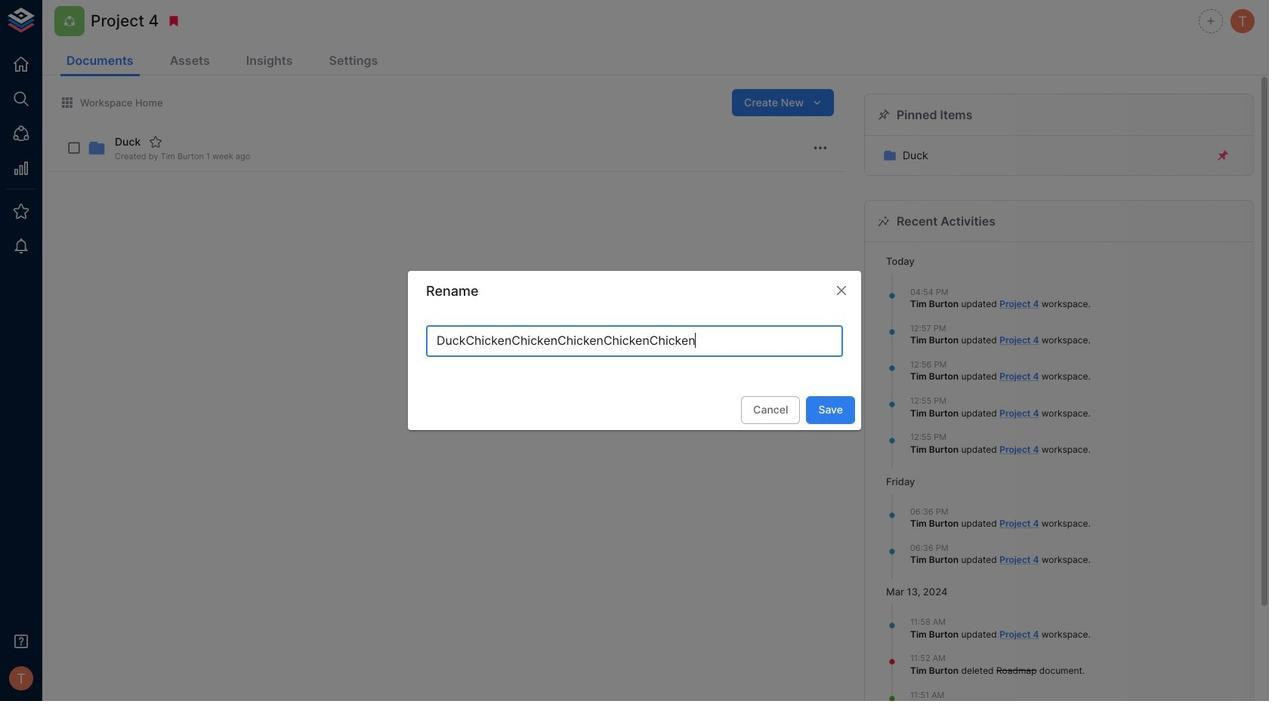 Task type: vqa. For each thing, say whether or not it's contained in the screenshot.
ACCOUNT in the left of the page
no



Task type: describe. For each thing, give the bounding box(es) containing it.
Enter Title text field
[[426, 326, 843, 358]]

remove bookmark image
[[167, 14, 181, 28]]

unpin image
[[1216, 149, 1230, 163]]

favorite image
[[149, 135, 163, 149]]



Task type: locate. For each thing, give the bounding box(es) containing it.
dialog
[[408, 271, 861, 430]]



